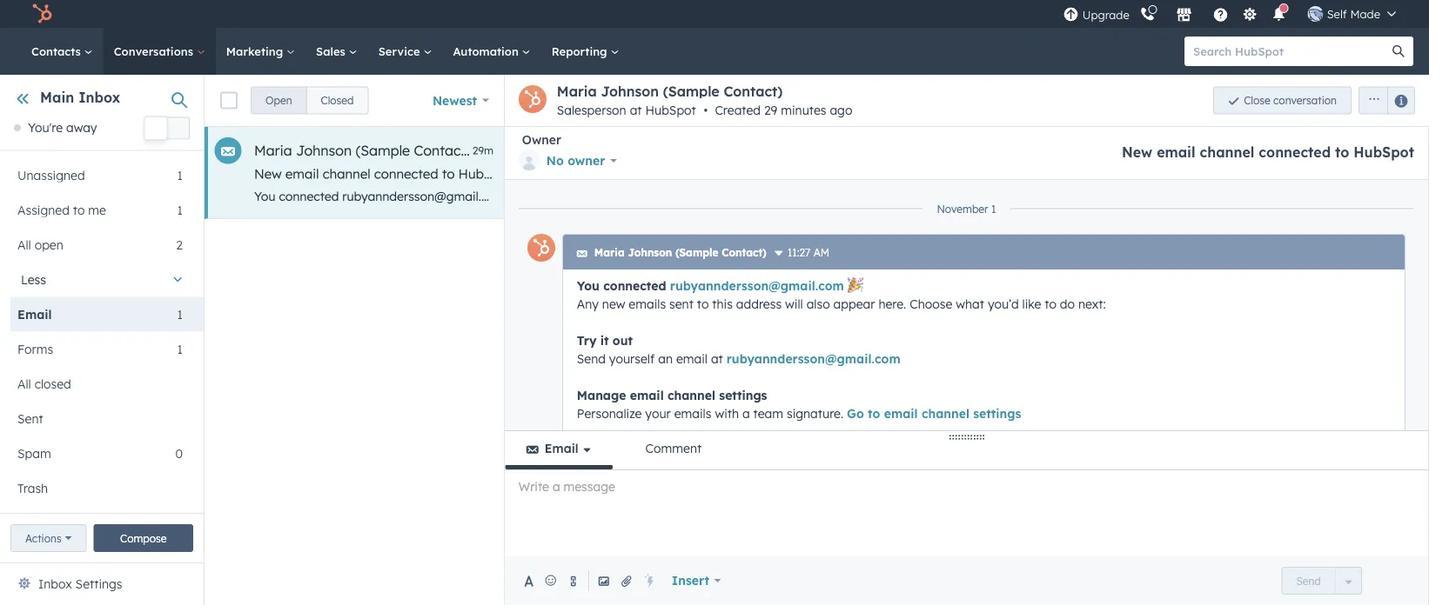 Task type: describe. For each thing, give the bounding box(es) containing it.
you inside maria johnson (sample contact) 29m new email channel connected to hubspot you connected rubyanndersson@gmail.com any new emails sent to this address will also appear here. choose what you'd like to do next:  try it out send yourself an email at <a href = 'mailto:rubyannders
[[254, 189, 276, 204]]

1 horizontal spatial inbox
[[78, 89, 120, 106]]

search image
[[1392, 45, 1405, 57]]

conversation
[[1273, 94, 1337, 107]]

2 horizontal spatial hubspot
[[1354, 144, 1414, 161]]

email from maria johnson (sample contact) with subject new email channel connected to hubspot row
[[205, 127, 1413, 219]]

choose inside maria johnson (sample contact) 29m new email channel connected to hubspot you connected rubyanndersson@gmail.com any new emails sent to this address will also appear here. choose what you'd like to do next:  try it out send yourself an email at <a href = 'mailto:rubyannders
[[842, 189, 885, 204]]

all for all open
[[17, 237, 31, 252]]

go
[[847, 406, 864, 421]]

november 1
[[937, 202, 996, 215]]

main inbox
[[40, 89, 120, 106]]

rubyanndersson@gmail.com inside try it out send yourself an email at rubyanndersson@gmail.com
[[726, 351, 901, 366]]

email button
[[505, 432, 613, 470]]

away
[[66, 120, 97, 135]]

reporting
[[552, 44, 610, 58]]

what inside maria johnson (sample contact) 29m new email channel connected to hubspot you connected rubyanndersson@gmail.com any new emails sent to this address will also appear here. choose what you'd like to do next:  try it out send yourself an email at <a href = 'mailto:rubyannders
[[889, 189, 917, 204]]

search button
[[1384, 37, 1413, 66]]

emails for you
[[629, 296, 666, 312]]

marketplaces image
[[1176, 8, 1192, 23]]

spam
[[17, 446, 51, 461]]

inbox settings
[[38, 577, 122, 592]]

1 for assigned to me
[[177, 202, 183, 217]]

11:27
[[787, 246, 811, 259]]

sent button
[[10, 402, 183, 436]]

sales
[[316, 44, 349, 58]]

0 horizontal spatial email
[[17, 307, 52, 322]]

29
[[764, 103, 777, 118]]

at inside try it out send yourself an email at rubyanndersson@gmail.com
[[711, 351, 723, 366]]

href
[[1263, 189, 1286, 204]]

maria johnson (sample contact)
[[594, 246, 767, 259]]

owner
[[568, 153, 605, 168]]

marketing
[[226, 44, 286, 58]]

minutes
[[781, 103, 826, 118]]

maria for new
[[254, 142, 292, 159]]

new inside you connected rubyanndersson@gmail.com 🎉 any new emails sent to this address will also appear here. choose what you'd like to do next:
[[602, 296, 625, 312]]

all closed button
[[10, 367, 183, 402]]

notifications image
[[1271, 8, 1287, 23]]

team
[[753, 406, 783, 421]]

inbox settings link
[[38, 574, 122, 595]]

you're away
[[28, 120, 97, 135]]

you connected rubyanndersson@gmail.com 🎉 any new emails sent to this address will also appear here. choose what you'd like to do next:
[[577, 278, 1106, 312]]

hubspot link
[[21, 3, 65, 24]]

automation
[[453, 44, 522, 58]]

2 vertical spatial contact)
[[722, 246, 767, 259]]

contact) for connected
[[414, 142, 471, 159]]

🎉
[[848, 278, 860, 293]]

am
[[813, 246, 829, 259]]

close conversation button
[[1213, 87, 1352, 114]]

hubspot image
[[31, 3, 52, 24]]

less
[[21, 272, 46, 287]]

1 for forms
[[177, 341, 183, 357]]

closed
[[321, 94, 354, 107]]

•
[[704, 103, 708, 118]]

0 vertical spatial settings
[[719, 388, 767, 403]]

owner
[[522, 132, 561, 148]]

it inside try it out send yourself an email at rubyanndersson@gmail.com
[[600, 333, 609, 348]]

actions button
[[10, 525, 87, 553]]

it inside maria johnson (sample contact) 29m new email channel connected to hubspot you connected rubyanndersson@gmail.com any new emails sent to this address will also appear here. choose what you'd like to do next:  try it out send yourself an email at <a href = 'mailto:rubyannders
[[1063, 189, 1070, 204]]

2 vertical spatial (sample
[[675, 246, 718, 259]]

assigned to me
[[17, 202, 106, 217]]

newest button
[[421, 83, 500, 118]]

me
[[88, 202, 106, 217]]

salesperson
[[557, 103, 626, 118]]

try it out send yourself an email at rubyanndersson@gmail.com
[[577, 333, 901, 366]]

comment button
[[624, 432, 723, 470]]

service link
[[368, 28, 442, 75]]

calling icon button
[[1133, 2, 1162, 25]]

Search HubSpot search field
[[1184, 37, 1398, 66]]

manage email channel settings personalize your emails with a team signature. go to email channel settings
[[577, 388, 1021, 421]]

closed
[[34, 376, 71, 391]]

send inside maria johnson (sample contact) 29m new email channel connected to hubspot you connected rubyanndersson@gmail.com any new emails sent to this address will also appear here. choose what you'd like to do next:  try it out send yourself an email at <a href = 'mailto:rubyannders
[[1096, 189, 1125, 204]]

you're
[[28, 120, 63, 135]]

trash
[[17, 481, 48, 496]]

1 for email
[[177, 307, 183, 322]]

new email channel connected to hubspot heading
[[1122, 144, 1414, 161]]

rubyanndersson@gmail.com inside maria johnson (sample contact) 29m new email channel connected to hubspot you connected rubyanndersson@gmail.com any new emails sent to this address will also appear here. choose what you'd like to do next:  try it out send yourself an email at <a href = 'mailto:rubyannders
[[342, 189, 506, 204]]

0
[[175, 446, 183, 461]]

signature.
[[787, 406, 843, 421]]

any inside maria johnson (sample contact) 29m new email channel connected to hubspot you connected rubyanndersson@gmail.com any new emails sent to this address will also appear here. choose what you'd like to do next:  try it out send yourself an email at <a href = 'mailto:rubyannders
[[510, 189, 531, 204]]

at inside maria johnson (sample contact) 29m new email channel connected to hubspot you connected rubyanndersson@gmail.com any new emails sent to this address will also appear here. choose what you'd like to do next:  try it out send yourself an email at <a href = 'mailto:rubyannders
[[1230, 189, 1242, 204]]

to inside manage email channel settings personalize your emails with a team signature. go to email channel settings
[[868, 406, 880, 421]]

connected inside you connected rubyanndersson@gmail.com 🎉 any new emails sent to this address will also appear here. choose what you'd like to do next:
[[603, 278, 666, 293]]

you're away image
[[14, 125, 21, 132]]

created
[[715, 103, 761, 118]]

a
[[742, 406, 750, 421]]

11:27 am
[[787, 246, 829, 259]]

self made
[[1327, 7, 1380, 21]]

2 vertical spatial maria
[[594, 246, 625, 259]]

marketplaces button
[[1166, 0, 1203, 28]]

hubspot inside maria johnson (sample contact) salesperson at hubspot • created 29 minutes ago
[[645, 103, 696, 118]]

group containing open
[[251, 87, 369, 114]]

settings link
[[1239, 5, 1261, 23]]

help button
[[1206, 0, 1236, 28]]

close
[[1244, 94, 1270, 107]]

sent
[[17, 411, 43, 426]]

also inside you connected rubyanndersson@gmail.com 🎉 any new emails sent to this address will also appear here. choose what you'd like to do next:
[[806, 296, 830, 312]]

all open
[[17, 237, 63, 252]]

johnson for hubspot
[[601, 83, 659, 100]]

november
[[937, 202, 988, 215]]

your
[[645, 406, 671, 421]]

close conversation
[[1244, 94, 1337, 107]]

also inside maria johnson (sample contact) 29m new email channel connected to hubspot you connected rubyanndersson@gmail.com any new emails sent to this address will also appear here. choose what you'd like to do next:  try it out send yourself an email at <a href = 'mailto:rubyannders
[[739, 189, 763, 204]]

main content containing maria johnson (sample contact)
[[205, 75, 1429, 606]]

1 horizontal spatial settings
[[973, 406, 1021, 421]]

newest
[[432, 93, 477, 108]]

go to email channel settings link
[[847, 406, 1021, 421]]

29m
[[472, 144, 493, 157]]

assigned
[[17, 202, 70, 217]]

what inside you connected rubyanndersson@gmail.com 🎉 any new emails sent to this address will also appear here. choose what you'd like to do next:
[[956, 296, 984, 312]]

send group
[[1281, 567, 1362, 595]]

Open button
[[251, 87, 307, 114]]

self
[[1327, 7, 1347, 21]]

settings
[[75, 577, 122, 592]]

address inside maria johnson (sample contact) 29m new email channel connected to hubspot you connected rubyanndersson@gmail.com any new emails sent to this address will also appear here. choose what you'd like to do next:  try it out send yourself an email at <a href = 'mailto:rubyannders
[[669, 189, 714, 204]]

an inside try it out send yourself an email at rubyanndersson@gmail.com
[[658, 351, 673, 366]]

(sample for channel
[[356, 142, 410, 159]]

comment
[[645, 441, 702, 456]]

upgrade image
[[1063, 7, 1079, 23]]

no owner button
[[519, 148, 617, 174]]

here. inside you connected rubyanndersson@gmail.com 🎉 any new emails sent to this address will also appear here. choose what you'd like to do next:
[[878, 296, 906, 312]]

manage
[[577, 388, 626, 403]]



Task type: locate. For each thing, give the bounding box(es) containing it.
help image
[[1213, 8, 1229, 23]]

maria for at
[[557, 83, 597, 100]]

at left <a on the right of page
[[1230, 189, 1242, 204]]

insert button
[[660, 564, 733, 599]]

0 vertical spatial rubyanndersson@gmail.com link
[[670, 278, 844, 293]]

<a
[[1246, 189, 1259, 204]]

(sample inside maria johnson (sample contact) 29m new email channel connected to hubspot you connected rubyanndersson@gmail.com any new emails sent to this address will also appear here. choose what you'd like to do next:  try it out send yourself an email at <a href = 'mailto:rubyannders
[[356, 142, 410, 159]]

sent down owner
[[602, 189, 626, 204]]

next: inside you connected rubyanndersson@gmail.com 🎉 any new emails sent to this address will also appear here. choose what you'd like to do next:
[[1078, 296, 1106, 312]]

all closed
[[17, 376, 71, 391]]

yourself inside maria johnson (sample contact) 29m new email channel connected to hubspot you connected rubyanndersson@gmail.com any new emails sent to this address will also appear here. choose what you'd like to do next:  try it out send yourself an email at <a href = 'mailto:rubyannders
[[1128, 189, 1174, 204]]

1 horizontal spatial at
[[711, 351, 723, 366]]

1 horizontal spatial will
[[785, 296, 803, 312]]

sent inside maria johnson (sample contact) 29m new email channel connected to hubspot you connected rubyanndersson@gmail.com any new emails sent to this address will also appear here. choose what you'd like to do next:  try it out send yourself an email at <a href = 'mailto:rubyannders
[[602, 189, 626, 204]]

conversations
[[114, 44, 197, 58]]

1 horizontal spatial try
[[1042, 189, 1059, 204]]

address inside you connected rubyanndersson@gmail.com 🎉 any new emails sent to this address will also appear here. choose what you'd like to do next:
[[736, 296, 782, 312]]

1 horizontal spatial appear
[[833, 296, 875, 312]]

contact) left the "29m"
[[414, 142, 471, 159]]

0 horizontal spatial address
[[669, 189, 714, 204]]

insert
[[672, 574, 709, 589]]

hubspot up 'mailto:rubyannders
[[1354, 144, 1414, 161]]

this
[[645, 189, 665, 204], [712, 296, 733, 312]]

emails left with
[[674, 406, 711, 421]]

maria johnson (sample contact) salesperson at hubspot • created 29 minutes ago
[[557, 83, 852, 118]]

2 horizontal spatial send
[[1296, 575, 1321, 588]]

like
[[955, 189, 974, 204], [1022, 296, 1041, 312]]

2 horizontal spatial at
[[1230, 189, 1242, 204]]

settings
[[719, 388, 767, 403], [973, 406, 1021, 421]]

rubyanndersson@gmail.com up manage email channel settings personalize your emails with a team signature. go to email channel settings
[[726, 351, 901, 366]]

marketing link
[[216, 28, 306, 75]]

2 vertical spatial rubyanndersson@gmail.com
[[726, 351, 901, 366]]

1 vertical spatial send
[[577, 351, 606, 366]]

with
[[715, 406, 739, 421]]

send button
[[1281, 567, 1336, 595]]

new down maria johnson (sample contact)
[[602, 296, 625, 312]]

0 vertical spatial all
[[17, 237, 31, 252]]

0 horizontal spatial inbox
[[38, 577, 72, 592]]

all left open at the left top of the page
[[17, 237, 31, 252]]

an up your
[[658, 351, 673, 366]]

0 horizontal spatial here.
[[811, 189, 839, 204]]

new
[[535, 189, 558, 204], [602, 296, 625, 312]]

choose
[[842, 189, 885, 204], [910, 296, 952, 312]]

emails
[[561, 189, 599, 204], [629, 296, 666, 312], [674, 406, 711, 421]]

hubspot
[[645, 103, 696, 118], [1354, 144, 1414, 161], [458, 166, 513, 182]]

0 horizontal spatial hubspot
[[458, 166, 513, 182]]

sent inside you connected rubyanndersson@gmail.com 🎉 any new emails sent to this address will also appear here. choose what you'd like to do next:
[[669, 296, 694, 312]]

new inside maria johnson (sample contact) 29m new email channel connected to hubspot you connected rubyanndersson@gmail.com any new emails sent to this address will also appear here. choose what you'd like to do next:  try it out send yourself an email at <a href = 'mailto:rubyannders
[[535, 189, 558, 204]]

rubyanndersson@gmail.com
[[342, 189, 506, 204], [670, 278, 844, 293], [726, 351, 901, 366]]

this inside maria johnson (sample contact) 29m new email channel connected to hubspot you connected rubyanndersson@gmail.com any new emails sent to this address will also appear here. choose what you'd like to do next:  try it out send yourself an email at <a href = 'mailto:rubyannders
[[645, 189, 665, 204]]

1 vertical spatial will
[[785, 296, 803, 312]]

contact) left 'more info' image
[[722, 246, 767, 259]]

1 vertical spatial you'd
[[988, 296, 1019, 312]]

send inside try it out send yourself an email at rubyanndersson@gmail.com
[[577, 351, 606, 366]]

out inside try it out send yourself an email at rubyanndersson@gmail.com
[[613, 333, 633, 348]]

send
[[1096, 189, 1125, 204], [577, 351, 606, 366], [1296, 575, 1321, 588]]

an left <a on the right of page
[[1177, 189, 1192, 204]]

sent down maria johnson (sample contact)
[[669, 296, 694, 312]]

menu containing self made
[[1062, 0, 1408, 28]]

like inside maria johnson (sample contact) 29m new email channel connected to hubspot you connected rubyanndersson@gmail.com any new emails sent to this address will also appear here. choose what you'd like to do next:  try it out send yourself an email at <a href = 'mailto:rubyannders
[[955, 189, 974, 204]]

unassigned
[[17, 167, 85, 183]]

new
[[1122, 144, 1152, 161], [254, 166, 282, 182]]

new inside maria johnson (sample contact) 29m new email channel connected to hubspot you connected rubyanndersson@gmail.com any new emails sent to this address will also appear here. choose what you'd like to do next:  try it out send yourself an email at <a href = 'mailto:rubyannders
[[254, 166, 282, 182]]

0 horizontal spatial out
[[613, 333, 633, 348]]

(sample inside maria johnson (sample contact) salesperson at hubspot • created 29 minutes ago
[[663, 83, 719, 100]]

it
[[1063, 189, 1070, 204], [600, 333, 609, 348]]

johnson inside maria johnson (sample contact) salesperson at hubspot • created 29 minutes ago
[[601, 83, 659, 100]]

compose button
[[94, 525, 193, 553]]

1 horizontal spatial like
[[1022, 296, 1041, 312]]

1 horizontal spatial address
[[736, 296, 782, 312]]

1 vertical spatial all
[[17, 376, 31, 391]]

try up "manage"
[[577, 333, 597, 348]]

1 vertical spatial inbox
[[38, 577, 72, 592]]

0 vertical spatial here.
[[811, 189, 839, 204]]

open
[[265, 94, 292, 107]]

0 vertical spatial out
[[1074, 189, 1093, 204]]

out
[[1074, 189, 1093, 204], [613, 333, 633, 348]]

try inside maria johnson (sample contact) 29m new email channel connected to hubspot you connected rubyanndersson@gmail.com any new emails sent to this address will also appear here. choose what you'd like to do next:  try it out send yourself an email at <a href = 'mailto:rubyannders
[[1042, 189, 1059, 204]]

0 vertical spatial try
[[1042, 189, 1059, 204]]

1 vertical spatial out
[[613, 333, 633, 348]]

1 vertical spatial what
[[956, 296, 984, 312]]

1 vertical spatial johnson
[[296, 142, 352, 159]]

next: inside maria johnson (sample contact) 29m new email channel connected to hubspot you connected rubyanndersson@gmail.com any new emails sent to this address will also appear here. choose what you'd like to do next:  try it out send yourself an email at <a href = 'mailto:rubyannders
[[1011, 189, 1039, 204]]

ruby anderson image
[[1308, 6, 1323, 22]]

emails down no owner
[[561, 189, 599, 204]]

will inside maria johnson (sample contact) 29m new email channel connected to hubspot you connected rubyanndersson@gmail.com any new emails sent to this address will also appear here. choose what you'd like to do next:  try it out send yourself an email at <a href = 'mailto:rubyannders
[[718, 189, 736, 204]]

2 vertical spatial johnson
[[628, 246, 672, 259]]

do inside you connected rubyanndersson@gmail.com 🎉 any new emails sent to this address will also appear here. choose what you'd like to do next:
[[1060, 296, 1075, 312]]

(sample for •
[[663, 83, 719, 100]]

(sample
[[663, 83, 719, 100], [356, 142, 410, 159], [675, 246, 718, 259]]

you'd
[[920, 189, 951, 204], [988, 296, 1019, 312]]

1 vertical spatial next:
[[1078, 296, 1106, 312]]

contact) inside maria johnson (sample contact) salesperson at hubspot • created 29 minutes ago
[[724, 83, 783, 100]]

appear inside maria johnson (sample contact) 29m new email channel connected to hubspot you connected rubyanndersson@gmail.com any new emails sent to this address will also appear here. choose what you'd like to do next:  try it out send yourself an email at <a href = 'mailto:rubyannders
[[766, 189, 808, 204]]

0 vertical spatial inbox
[[78, 89, 120, 106]]

rubyanndersson@gmail.com link down 'more info' image
[[670, 278, 844, 293]]

more info image
[[774, 249, 784, 259]]

try inside try it out send yourself an email at rubyanndersson@gmail.com
[[577, 333, 597, 348]]

you'd inside maria johnson (sample contact) 29m new email channel connected to hubspot you connected rubyanndersson@gmail.com any new emails sent to this address will also appear here. choose what you'd like to do next:  try it out send yourself an email at <a href = 'mailto:rubyannders
[[920, 189, 951, 204]]

choose inside you connected rubyanndersson@gmail.com 🎉 any new emails sent to this address will also appear here. choose what you'd like to do next:
[[910, 296, 952, 312]]

1 vertical spatial (sample
[[356, 142, 410, 159]]

self made button
[[1297, 0, 1406, 28]]

1 vertical spatial rubyanndersson@gmail.com link
[[726, 351, 901, 366]]

0 vertical spatial contact)
[[724, 83, 783, 100]]

emails inside manage email channel settings personalize your emails with a team signature. go to email channel settings
[[674, 406, 711, 421]]

1 horizontal spatial choose
[[910, 296, 952, 312]]

1 vertical spatial settings
[[973, 406, 1021, 421]]

at
[[630, 103, 642, 118], [1230, 189, 1242, 204], [711, 351, 723, 366]]

will down 11:27
[[785, 296, 803, 312]]

new email channel connected to hubspot
[[1122, 144, 1414, 161]]

1 vertical spatial try
[[577, 333, 597, 348]]

1 vertical spatial rubyanndersson@gmail.com
[[670, 278, 844, 293]]

email
[[1157, 144, 1195, 161], [285, 166, 319, 182], [1195, 189, 1227, 204], [676, 351, 708, 366], [630, 388, 664, 403], [884, 406, 918, 421]]

an inside maria johnson (sample contact) 29m new email channel connected to hubspot you connected rubyanndersson@gmail.com any new emails sent to this address will also appear here. choose what you'd like to do next:  try it out send yourself an email at <a href = 'mailto:rubyannders
[[1177, 189, 1192, 204]]

1 vertical spatial appear
[[833, 296, 875, 312]]

1 horizontal spatial out
[[1074, 189, 1093, 204]]

1 vertical spatial at
[[1230, 189, 1242, 204]]

appear up 11:27
[[766, 189, 808, 204]]

automation link
[[442, 28, 541, 75]]

sales link
[[306, 28, 368, 75]]

hubspot left •
[[645, 103, 696, 118]]

address
[[669, 189, 714, 204], [736, 296, 782, 312]]

conversations link
[[103, 28, 216, 75]]

contact) inside maria johnson (sample contact) 29m new email channel connected to hubspot you connected rubyanndersson@gmail.com any new emails sent to this address will also appear here. choose what you'd like to do next:  try it out send yourself an email at <a href = 'mailto:rubyannders
[[414, 142, 471, 159]]

yourself inside try it out send yourself an email at rubyanndersson@gmail.com
[[609, 351, 655, 366]]

at inside maria johnson (sample contact) salesperson at hubspot • created 29 minutes ago
[[630, 103, 642, 118]]

do
[[993, 189, 1008, 204], [1060, 296, 1075, 312]]

0 vertical spatial choose
[[842, 189, 885, 204]]

2 horizontal spatial emails
[[674, 406, 711, 421]]

all for all closed
[[17, 376, 31, 391]]

maria johnson (sample contact) 29m new email channel connected to hubspot you connected rubyanndersson@gmail.com any new emails sent to this address will also appear here. choose what you'd like to do next:  try it out send yourself an email at <a href = 'mailto:rubyannders
[[254, 142, 1413, 204]]

email down personalize
[[545, 441, 578, 456]]

1 vertical spatial contact)
[[414, 142, 471, 159]]

trash button
[[10, 471, 183, 506]]

made
[[1350, 7, 1380, 21]]

upgrade
[[1082, 8, 1129, 22]]

email inside try it out send yourself an email at rubyanndersson@gmail.com
[[676, 351, 708, 366]]

notifications button
[[1264, 0, 1294, 28]]

rubyanndersson@gmail.com down the "29m"
[[342, 189, 506, 204]]

0 horizontal spatial next:
[[1011, 189, 1039, 204]]

group
[[251, 87, 369, 114], [1352, 87, 1415, 114]]

2 vertical spatial hubspot
[[458, 166, 513, 182]]

send inside button
[[1296, 575, 1321, 588]]

rubyanndersson@gmail.com inside you connected rubyanndersson@gmail.com 🎉 any new emails sent to this address will also appear here. choose what you'd like to do next:
[[670, 278, 844, 293]]

all
[[17, 237, 31, 252], [17, 376, 31, 391]]

new down no
[[535, 189, 558, 204]]

1 horizontal spatial sent
[[669, 296, 694, 312]]

1 vertical spatial new
[[254, 166, 282, 182]]

1 for unassigned
[[177, 167, 183, 183]]

hubspot down the "29m"
[[458, 166, 513, 182]]

hubspot inside maria johnson (sample contact) 29m new email channel connected to hubspot you connected rubyanndersson@gmail.com any new emails sent to this address will also appear here. choose what you'd like to do next:  try it out send yourself an email at <a href = 'mailto:rubyannders
[[458, 166, 513, 182]]

group down search button
[[1352, 87, 1415, 114]]

channel inside maria johnson (sample contact) 29m new email channel connected to hubspot you connected rubyanndersson@gmail.com any new emails sent to this address will also appear here. choose what you'd like to do next:  try it out send yourself an email at <a href = 'mailto:rubyannders
[[323, 166, 370, 182]]

appear
[[766, 189, 808, 204], [833, 296, 875, 312]]

try right november 1
[[1042, 189, 1059, 204]]

johnson for email
[[296, 142, 352, 159]]

0 vertical spatial will
[[718, 189, 736, 204]]

ago
[[830, 103, 852, 118]]

emails down maria johnson (sample contact)
[[629, 296, 666, 312]]

this inside you connected rubyanndersson@gmail.com 🎉 any new emails sent to this address will also appear here. choose what you'd like to do next:
[[712, 296, 733, 312]]

also
[[739, 189, 763, 204], [806, 296, 830, 312]]

2 all from the top
[[17, 376, 31, 391]]

contact) for created
[[724, 83, 783, 100]]

contact) up created
[[724, 83, 783, 100]]

(sample up •
[[663, 83, 719, 100]]

this up maria johnson (sample contact)
[[645, 189, 665, 204]]

email up forms
[[17, 307, 52, 322]]

0 horizontal spatial it
[[600, 333, 609, 348]]

yourself
[[1128, 189, 1174, 204], [609, 351, 655, 366]]

0 horizontal spatial appear
[[766, 189, 808, 204]]

1
[[177, 167, 183, 183], [177, 202, 183, 217], [991, 202, 996, 215], [177, 307, 183, 322], [177, 341, 183, 357]]

0 vertical spatial you'd
[[920, 189, 951, 204]]

inbox left settings
[[38, 577, 72, 592]]

main
[[40, 89, 74, 106]]

1 vertical spatial any
[[577, 296, 599, 312]]

rubyanndersson@gmail.com link up manage email channel settings personalize your emails with a team signature. go to email channel settings
[[726, 351, 901, 366]]

group down sales
[[251, 87, 369, 114]]

emails inside you connected rubyanndersson@gmail.com 🎉 any new emails sent to this address will also appear here. choose what you'd like to do next:
[[629, 296, 666, 312]]

1 vertical spatial here.
[[878, 296, 906, 312]]

actions
[[25, 532, 61, 545]]

1 vertical spatial choose
[[910, 296, 952, 312]]

0 vertical spatial johnson
[[601, 83, 659, 100]]

appear down 🎉
[[833, 296, 875, 312]]

address up try it out send yourself an email at rubyanndersson@gmail.com
[[736, 296, 782, 312]]

like inside you connected rubyanndersson@gmail.com 🎉 any new emails sent to this address will also appear here. choose what you'd like to do next:
[[1022, 296, 1041, 312]]

1 vertical spatial this
[[712, 296, 733, 312]]

service
[[378, 44, 423, 58]]

Closed button
[[306, 87, 369, 114]]

johnson inside maria johnson (sample contact) 29m new email channel connected to hubspot you connected rubyanndersson@gmail.com any new emails sent to this address will also appear here. choose what you'd like to do next:  try it out send yourself an email at <a href = 'mailto:rubyannders
[[296, 142, 352, 159]]

contacts
[[31, 44, 84, 58]]

1 horizontal spatial here.
[[878, 296, 906, 312]]

1 all from the top
[[17, 237, 31, 252]]

emails for manage
[[674, 406, 711, 421]]

0 horizontal spatial at
[[630, 103, 642, 118]]

0 horizontal spatial new
[[535, 189, 558, 204]]

1 horizontal spatial also
[[806, 296, 830, 312]]

1 group from the left
[[251, 87, 369, 114]]

calling icon image
[[1140, 7, 1156, 22]]

1 vertical spatial new
[[602, 296, 625, 312]]

0 vertical spatial next:
[[1011, 189, 1039, 204]]

1 vertical spatial yourself
[[609, 351, 655, 366]]

no owner
[[546, 153, 605, 168]]

personalize
[[577, 406, 642, 421]]

address up maria johnson (sample contact)
[[669, 189, 714, 204]]

0 horizontal spatial you'd
[[920, 189, 951, 204]]

0 horizontal spatial will
[[718, 189, 736, 204]]

1 vertical spatial address
[[736, 296, 782, 312]]

0 vertical spatial new
[[1122, 144, 1152, 161]]

emails inside maria johnson (sample contact) 29m new email channel connected to hubspot you connected rubyanndersson@gmail.com any new emails sent to this address will also appear here. choose what you'd like to do next:  try it out send yourself an email at <a href = 'mailto:rubyannders
[[561, 189, 599, 204]]

contacts link
[[21, 28, 103, 75]]

will
[[718, 189, 736, 204], [785, 296, 803, 312]]

1 vertical spatial like
[[1022, 296, 1041, 312]]

no
[[546, 153, 564, 168]]

1 horizontal spatial send
[[1096, 189, 1125, 204]]

1 vertical spatial it
[[600, 333, 609, 348]]

1 vertical spatial hubspot
[[1354, 144, 1414, 161]]

(sample down closed button
[[356, 142, 410, 159]]

0 vertical spatial emails
[[561, 189, 599, 204]]

0 horizontal spatial any
[[510, 189, 531, 204]]

2 vertical spatial send
[[1296, 575, 1321, 588]]

1 horizontal spatial do
[[1060, 296, 1075, 312]]

all left closed
[[17, 376, 31, 391]]

settings image
[[1242, 7, 1258, 23]]

0 vertical spatial at
[[630, 103, 642, 118]]

1 horizontal spatial you
[[577, 278, 600, 293]]

email inside email "button"
[[545, 441, 578, 456]]

0 vertical spatial it
[[1063, 189, 1070, 204]]

to
[[1335, 144, 1349, 161], [442, 166, 455, 182], [630, 189, 642, 204], [977, 189, 989, 204], [73, 202, 85, 217], [697, 296, 709, 312], [1045, 296, 1056, 312], [868, 406, 880, 421]]

any inside you connected rubyanndersson@gmail.com 🎉 any new emails sent to this address will also appear here. choose what you'd like to do next:
[[577, 296, 599, 312]]

'mailto:rubyannders
[[1299, 189, 1413, 204]]

at up with
[[711, 351, 723, 366]]

1 vertical spatial emails
[[629, 296, 666, 312]]

you'd inside you connected rubyanndersson@gmail.com 🎉 any new emails sent to this address will also appear here. choose what you'd like to do next:
[[988, 296, 1019, 312]]

an
[[1177, 189, 1192, 204], [658, 351, 673, 366]]

0 vertical spatial an
[[1177, 189, 1192, 204]]

0 vertical spatial do
[[993, 189, 1008, 204]]

0 vertical spatial maria
[[557, 83, 597, 100]]

=
[[1289, 189, 1296, 204]]

reporting link
[[541, 28, 630, 75]]

1 horizontal spatial hubspot
[[645, 103, 696, 118]]

inbox up away
[[78, 89, 120, 106]]

rubyanndersson@gmail.com down 'more info' image
[[670, 278, 844, 293]]

0 horizontal spatial try
[[577, 333, 597, 348]]

will up maria johnson (sample contact)
[[718, 189, 736, 204]]

0 vertical spatial this
[[645, 189, 665, 204]]

0 horizontal spatial choose
[[842, 189, 885, 204]]

(sample left 'more info' image
[[675, 246, 718, 259]]

appear inside you connected rubyanndersson@gmail.com 🎉 any new emails sent to this address will also appear here. choose what you'd like to do next:
[[833, 296, 875, 312]]

1 horizontal spatial what
[[956, 296, 984, 312]]

here. inside maria johnson (sample contact) 29m new email channel connected to hubspot you connected rubyanndersson@gmail.com any new emails sent to this address will also appear here. choose what you'd like to do next:  try it out send yourself an email at <a href = 'mailto:rubyannders
[[811, 189, 839, 204]]

1 horizontal spatial new
[[602, 296, 625, 312]]

2
[[176, 237, 183, 252]]

do inside maria johnson (sample contact) 29m new email channel connected to hubspot you connected rubyanndersson@gmail.com any new emails sent to this address will also appear here. choose what you'd like to do next:  try it out send yourself an email at <a href = 'mailto:rubyannders
[[993, 189, 1008, 204]]

maria inside maria johnson (sample contact) salesperson at hubspot • created 29 minutes ago
[[557, 83, 597, 100]]

0 vertical spatial send
[[1096, 189, 1125, 204]]

0 vertical spatial address
[[669, 189, 714, 204]]

2 group from the left
[[1352, 87, 1415, 114]]

0 horizontal spatial settings
[[719, 388, 767, 403]]

0 horizontal spatial yourself
[[609, 351, 655, 366]]

compose
[[120, 532, 167, 545]]

johnson
[[601, 83, 659, 100], [296, 142, 352, 159], [628, 246, 672, 259]]

maria inside maria johnson (sample contact) 29m new email channel connected to hubspot you connected rubyanndersson@gmail.com any new emails sent to this address will also appear here. choose what you'd like to do next:  try it out send yourself an email at <a href = 'mailto:rubyannders
[[254, 142, 292, 159]]

open
[[34, 237, 63, 252]]

main content
[[205, 75, 1429, 606]]

all inside button
[[17, 376, 31, 391]]

at right salesperson
[[630, 103, 642, 118]]

0 horizontal spatial emails
[[561, 189, 599, 204]]

1 vertical spatial also
[[806, 296, 830, 312]]

0 vertical spatial what
[[889, 189, 917, 204]]

will inside you connected rubyanndersson@gmail.com 🎉 any new emails sent to this address will also appear here. choose what you'd like to do next:
[[785, 296, 803, 312]]

you inside you connected rubyanndersson@gmail.com 🎉 any new emails sent to this address will also appear here. choose what you'd like to do next:
[[577, 278, 600, 293]]

forms
[[17, 341, 53, 357]]

out inside maria johnson (sample contact) 29m new email channel connected to hubspot you connected rubyanndersson@gmail.com any new emails sent to this address will also appear here. choose what you'd like to do next:  try it out send yourself an email at <a href = 'mailto:rubyannders
[[1074, 189, 1093, 204]]

this up try it out send yourself an email at rubyanndersson@gmail.com
[[712, 296, 733, 312]]

email
[[17, 307, 52, 322], [545, 441, 578, 456]]

menu
[[1062, 0, 1408, 28]]



Task type: vqa. For each thing, say whether or not it's contained in the screenshot.
right 'New'
yes



